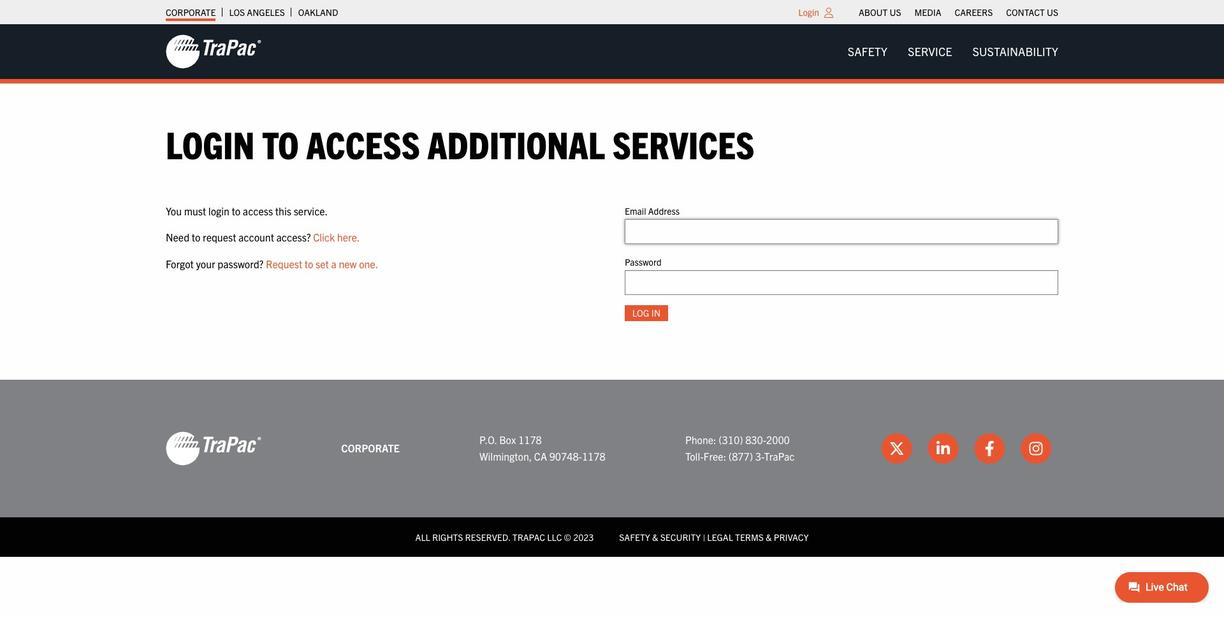 Task type: locate. For each thing, give the bounding box(es) containing it.
footer containing p.o. box 1178
[[0, 380, 1225, 558]]

you
[[166, 205, 182, 217]]

corporate link
[[166, 3, 216, 21]]

careers
[[955, 6, 994, 18]]

login link
[[799, 6, 820, 18]]

0 horizontal spatial us
[[890, 6, 902, 18]]

trapac
[[513, 532, 545, 544]]

1178 up ca
[[519, 434, 542, 447]]

email address
[[625, 205, 680, 217]]

safety down about
[[848, 44, 888, 59]]

& right the 'terms' on the bottom right of the page
[[766, 532, 772, 544]]

a
[[331, 258, 337, 270]]

us right about
[[890, 6, 902, 18]]

sustainability
[[973, 44, 1059, 59]]

menu bar
[[853, 3, 1066, 21], [838, 39, 1069, 65]]

corporate
[[166, 6, 216, 18], [341, 442, 400, 455]]

1 us from the left
[[890, 6, 902, 18]]

corporate image
[[166, 34, 262, 70], [166, 431, 262, 467]]

you must login to access this service.
[[166, 205, 328, 217]]

safety
[[848, 44, 888, 59], [620, 532, 651, 544]]

terms
[[736, 532, 764, 544]]

1 horizontal spatial us
[[1048, 6, 1059, 18]]

0 vertical spatial safety
[[848, 44, 888, 59]]

0 vertical spatial corporate image
[[166, 34, 262, 70]]

us right contact
[[1048, 6, 1059, 18]]

0 horizontal spatial 1178
[[519, 434, 542, 447]]

0 horizontal spatial login
[[166, 121, 255, 167]]

login inside main content
[[166, 121, 255, 167]]

must
[[184, 205, 206, 217]]

Password password field
[[625, 270, 1059, 295]]

login for login to access additional services
[[166, 121, 255, 167]]

new
[[339, 258, 357, 270]]

services
[[613, 121, 755, 167]]

los
[[229, 6, 245, 18]]

0 vertical spatial login
[[799, 6, 820, 18]]

safety for safety
[[848, 44, 888, 59]]

safety left security
[[620, 532, 651, 544]]

&
[[653, 532, 659, 544], [766, 532, 772, 544]]

box
[[500, 434, 516, 447]]

Email Address text field
[[625, 219, 1059, 244]]

ca
[[535, 450, 547, 463]]

access
[[307, 121, 420, 167]]

1 vertical spatial corporate image
[[166, 431, 262, 467]]

0 vertical spatial menu bar
[[853, 3, 1066, 21]]

menu bar down careers link
[[838, 39, 1069, 65]]

about us
[[859, 6, 902, 18]]

here.
[[337, 231, 360, 244]]

1 vertical spatial login
[[166, 121, 255, 167]]

1 horizontal spatial login
[[799, 6, 820, 18]]

p.o. box 1178 wilmington, ca 90748-1178
[[480, 434, 606, 463]]

1 vertical spatial corporate
[[341, 442, 400, 455]]

830-
[[746, 434, 767, 447]]

safety inside "menu bar"
[[848, 44, 888, 59]]

safety inside footer
[[620, 532, 651, 544]]

legal terms & privacy link
[[708, 532, 809, 544]]

login for login link
[[799, 6, 820, 18]]

all rights reserved. trapac llc © 2023
[[416, 532, 594, 544]]

2000
[[767, 434, 790, 447]]

menu bar containing about us
[[853, 3, 1066, 21]]

3-
[[756, 450, 765, 463]]

legal
[[708, 532, 734, 544]]

None submit
[[625, 306, 669, 322]]

1 horizontal spatial safety
[[848, 44, 888, 59]]

1 vertical spatial 1178
[[582, 450, 606, 463]]

1178
[[519, 434, 542, 447], [582, 450, 606, 463]]

phone: (310) 830-2000 toll-free: (877) 3-trapac
[[686, 434, 795, 463]]

llc
[[548, 532, 562, 544]]

account
[[239, 231, 274, 244]]

reserved.
[[465, 532, 511, 544]]

menu bar up service
[[853, 3, 1066, 21]]

sustainability link
[[963, 39, 1069, 65]]

oakland
[[298, 6, 338, 18]]

login
[[799, 6, 820, 18], [166, 121, 255, 167]]

0 horizontal spatial safety
[[620, 532, 651, 544]]

(877)
[[729, 450, 754, 463]]

request to set a new one. link
[[266, 258, 378, 270]]

p.o.
[[480, 434, 497, 447]]

to
[[262, 121, 299, 167], [232, 205, 241, 217], [192, 231, 201, 244], [305, 258, 314, 270]]

safety & security link
[[620, 532, 701, 544]]

1 vertical spatial safety
[[620, 532, 651, 544]]

access
[[243, 205, 273, 217]]

1 horizontal spatial corporate
[[341, 442, 400, 455]]

1 vertical spatial menu bar
[[838, 39, 1069, 65]]

2 us from the left
[[1048, 6, 1059, 18]]

(310)
[[719, 434, 744, 447]]

1 horizontal spatial 1178
[[582, 450, 606, 463]]

request
[[266, 258, 303, 270]]

forgot
[[166, 258, 194, 270]]

©
[[564, 532, 572, 544]]

footer
[[0, 380, 1225, 558]]

one.
[[359, 258, 378, 270]]

0 horizontal spatial &
[[653, 532, 659, 544]]

2023
[[574, 532, 594, 544]]

& left security
[[653, 532, 659, 544]]

1 horizontal spatial &
[[766, 532, 772, 544]]

light image
[[825, 8, 834, 18]]

us
[[890, 6, 902, 18], [1048, 6, 1059, 18]]

access?
[[277, 231, 311, 244]]

1178 right ca
[[582, 450, 606, 463]]

0 horizontal spatial corporate
[[166, 6, 216, 18]]

contact us link
[[1007, 3, 1059, 21]]

1 corporate image from the top
[[166, 34, 262, 70]]



Task type: vqa. For each thing, say whether or not it's contained in the screenshot.
the right 1178
yes



Task type: describe. For each thing, give the bounding box(es) containing it.
address
[[649, 205, 680, 217]]

login to access additional services
[[166, 121, 755, 167]]

toll-
[[686, 450, 704, 463]]

phone:
[[686, 434, 717, 447]]

safety & security | legal terms & privacy
[[620, 532, 809, 544]]

email
[[625, 205, 647, 217]]

safety link
[[838, 39, 898, 65]]

need to request account access? click here.
[[166, 231, 360, 244]]

additional
[[428, 121, 605, 167]]

your
[[196, 258, 215, 270]]

wilmington,
[[480, 450, 532, 463]]

90748-
[[550, 450, 582, 463]]

contact us
[[1007, 6, 1059, 18]]

oakland link
[[298, 3, 338, 21]]

2 corporate image from the top
[[166, 431, 262, 467]]

request
[[203, 231, 236, 244]]

media link
[[915, 3, 942, 21]]

media
[[915, 6, 942, 18]]

none submit inside login to access additional services main content
[[625, 306, 669, 322]]

this
[[276, 205, 292, 217]]

rights
[[433, 532, 463, 544]]

free:
[[704, 450, 727, 463]]

1 & from the left
[[653, 532, 659, 544]]

password
[[625, 256, 662, 268]]

need
[[166, 231, 190, 244]]

password?
[[218, 258, 264, 270]]

los angeles
[[229, 6, 285, 18]]

menu bar containing safety
[[838, 39, 1069, 65]]

security
[[661, 532, 701, 544]]

2 & from the left
[[766, 532, 772, 544]]

los angeles link
[[229, 3, 285, 21]]

set
[[316, 258, 329, 270]]

click
[[313, 231, 335, 244]]

login
[[209, 205, 230, 217]]

0 vertical spatial corporate
[[166, 6, 216, 18]]

0 vertical spatial 1178
[[519, 434, 542, 447]]

service link
[[898, 39, 963, 65]]

us for about us
[[890, 6, 902, 18]]

|
[[703, 532, 706, 544]]

careers link
[[955, 3, 994, 21]]

trapac
[[765, 450, 795, 463]]

all
[[416, 532, 431, 544]]

safety for safety & security | legal terms & privacy
[[620, 532, 651, 544]]

angeles
[[247, 6, 285, 18]]

service.
[[294, 205, 328, 217]]

click here. link
[[313, 231, 360, 244]]

about
[[859, 6, 888, 18]]

privacy
[[774, 532, 809, 544]]

about us link
[[859, 3, 902, 21]]

contact
[[1007, 6, 1046, 18]]

us for contact us
[[1048, 6, 1059, 18]]

login to access additional services main content
[[153, 121, 1072, 342]]

forgot your password? request to set a new one.
[[166, 258, 378, 270]]

service
[[909, 44, 953, 59]]



